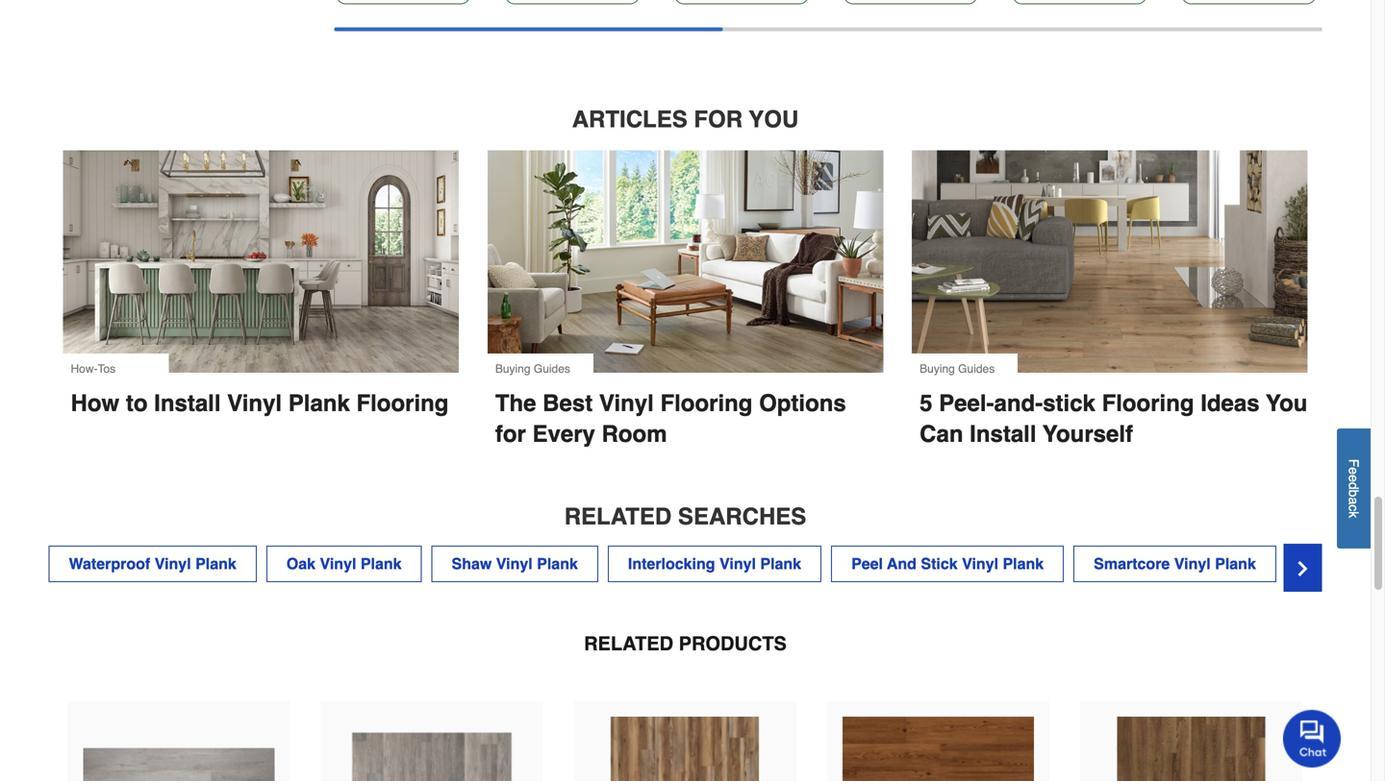 Task type: vqa. For each thing, say whether or not it's contained in the screenshot.
left Guides
yes



Task type: describe. For each thing, give the bounding box(es) containing it.
d
[[1346, 483, 1361, 490]]

flooring inside the best vinyl flooring options for every room
[[660, 391, 753, 417]]

interlocking
[[628, 555, 715, 573]]

waterproof
[[69, 555, 150, 573]]

products
[[679, 633, 787, 656]]

a
[[1346, 498, 1361, 505]]

plank for waterproof vinyl plank
[[195, 555, 236, 573]]

articles for you
[[572, 106, 799, 133]]

stick inside button
[[921, 555, 958, 573]]

f e e d b a c k
[[1346, 459, 1361, 519]]

5 plank from the left
[[1003, 555, 1044, 573]]

oak vinyl plank button
[[266, 546, 422, 583]]

by coretec floors blue ridge pine 12-mil x 6-in w x 48-in l water resistant interlocking luxury vinyl plank flooring (15.76-sq ft/ carton) image
[[589, 718, 781, 782]]

smartcore vinyl plank button
[[1074, 546, 1276, 583]]

stick inside 5 peel-and-stick flooring ideas you can install yourself
[[1043, 391, 1095, 417]]

textured vinyl peel-and-stick plank flooring in a living room. image
[[912, 151, 1308, 373]]

buying guides for peel-
[[920, 363, 995, 376]]

smartcore vinyl plank
[[1094, 555, 1256, 573]]

plank for interlocking vinyl plank
[[760, 555, 801, 573]]

flooring inside how to install vinyl plank flooring link
[[356, 391, 449, 417]]

tos
[[98, 363, 116, 376]]

f e e d b a c k button
[[1337, 429, 1371, 549]]

buying for the
[[495, 363, 530, 376]]

the best vinyl flooring options for every room
[[495, 391, 846, 448]]

vinyl right waterproof
[[155, 555, 191, 573]]

shaw vinyl plank
[[452, 555, 578, 573]]

related searches
[[564, 504, 806, 530]]

ideas
[[1201, 391, 1260, 417]]

interlocking vinyl plank
[[628, 555, 801, 573]]

waterproof vinyl plank
[[69, 555, 236, 573]]

buying guides link for stick
[[912, 151, 1308, 385]]

plank for smartcore vinyl plank
[[1215, 555, 1256, 573]]

room
[[602, 421, 667, 448]]

can
[[920, 421, 963, 448]]

b
[[1346, 490, 1361, 498]]

interlocking vinyl plank button
[[608, 546, 821, 583]]

how
[[71, 391, 119, 417]]

for
[[694, 106, 743, 133]]

plank
[[288, 391, 350, 417]]

buying for 5
[[920, 363, 955, 376]]

every
[[532, 421, 595, 448]]

peel and stick vinyl plank
[[851, 555, 1044, 573]]

5 peel-and-stick flooring ideas you can install yourself link
[[912, 373, 1308, 450]]

how-tos link
[[63, 151, 459, 385]]



Task type: locate. For each thing, give the bounding box(es) containing it.
buying guides
[[920, 363, 995, 376], [495, 363, 570, 376]]

waterproof vinyl plank button
[[49, 546, 257, 583]]

stick right the and
[[921, 555, 958, 573]]

2 buying from the left
[[495, 363, 530, 376]]

buying guides link for flooring
[[487, 151, 883, 385]]

flooring inside 5 peel-and-stick flooring ideas you can install yourself
[[1102, 391, 1194, 417]]

1 horizontal spatial buying
[[920, 363, 955, 376]]

0 vertical spatial you
[[749, 106, 799, 133]]

0 horizontal spatial install
[[154, 391, 221, 417]]

install
[[154, 391, 221, 417], [970, 421, 1036, 448]]

flooring up yourself
[[1102, 391, 1194, 417]]

searches
[[678, 504, 806, 530]]

and-
[[994, 391, 1043, 417]]

honeycomb 20-mil x 7-in w x 48-in l waterproof and water resistant interlocking luxury vinyl plank flooring (18.57-sq ft/ carton) image
[[842, 718, 1034, 782]]

k
[[1346, 512, 1361, 519]]

0 horizontal spatial buying guides link
[[487, 151, 883, 385]]

vinyl right the and
[[962, 555, 998, 573]]

vinyl inside button
[[496, 555, 533, 573]]

vinyl
[[599, 391, 654, 417], [227, 391, 282, 417], [155, 555, 191, 573], [320, 555, 356, 573], [496, 555, 533, 573], [719, 555, 756, 573], [962, 555, 998, 573], [1174, 555, 1211, 573]]

1 buying guides from the left
[[920, 363, 995, 376]]

you right ideas
[[1266, 391, 1308, 417]]

2 buying guides from the left
[[495, 363, 570, 376]]

0 vertical spatial install
[[154, 391, 221, 417]]

buying up the on the left of the page
[[495, 363, 530, 376]]

chat invite button image
[[1283, 710, 1342, 769]]

2 guides from the left
[[534, 363, 570, 376]]

guides up best
[[534, 363, 570, 376]]

shaw vinyl plank button
[[431, 546, 598, 583]]

oak vinyl plank
[[286, 555, 402, 573]]

plank
[[195, 555, 236, 573], [361, 555, 402, 573], [537, 555, 578, 573], [760, 555, 801, 573], [1003, 555, 1044, 573], [1215, 555, 1256, 573]]

you right for
[[749, 106, 799, 133]]

to
[[126, 391, 148, 417]]

you
[[749, 106, 799, 133], [1266, 391, 1308, 417]]

how-tos
[[71, 363, 116, 376]]

1 plank from the left
[[195, 555, 236, 573]]

a kitchen with barnwood vinyl plank flooring, white cabinets and a marble waterfall island. image
[[63, 151, 459, 373]]

guides for peel-
[[958, 363, 995, 376]]

5 peel-and-stick flooring ideas you can install yourself
[[920, 391, 1308, 448]]

related
[[584, 633, 673, 656]]

charleston oak 12-mil x 7-in w x 48-in l water resistant interlocking luxury vinyl plank flooring (23.21-sq ft/ carton) image
[[83, 718, 275, 782]]

vinyl inside the best vinyl flooring options for every room
[[599, 391, 654, 417]]

yourself
[[1043, 421, 1133, 448]]

0 vertical spatial stick
[[1043, 391, 1095, 417]]

install right to at the left of page
[[154, 391, 221, 417]]

2 buying guides link from the left
[[912, 151, 1308, 385]]

6 plank from the left
[[1215, 555, 1256, 573]]

vinyl right oak
[[320, 555, 356, 573]]

1 flooring from the left
[[1102, 391, 1194, 417]]

guides
[[958, 363, 995, 376], [534, 363, 570, 376]]

1 horizontal spatial you
[[1266, 391, 1308, 417]]

1 horizontal spatial stick
[[1043, 391, 1095, 417]]

f
[[1346, 459, 1361, 468]]

1 horizontal spatial buying guides
[[920, 363, 995, 376]]

plank for shaw vinyl plank
[[537, 555, 578, 573]]

articles
[[572, 106, 687, 133]]

1 buying guides link from the left
[[487, 151, 883, 385]]

the
[[495, 391, 536, 417]]

a living room with a white couch, a brown leather ottoman and brown wood-look vinyl plank flooring. image
[[487, 151, 883, 373]]

dove tail oak 12-mil x 7-in w x 48-in l water resistant interlocking luxury vinyl plank flooring (23.21-sq ft/ carton) image
[[336, 718, 528, 782]]

buying
[[920, 363, 955, 376], [495, 363, 530, 376]]

shaw
[[452, 555, 492, 573]]

1 buying from the left
[[920, 363, 955, 376]]

flooring
[[1102, 391, 1194, 417], [660, 391, 753, 417], [356, 391, 449, 417]]

plank for oak vinyl plank
[[361, 555, 402, 573]]

0 horizontal spatial guides
[[534, 363, 570, 376]]

2 horizontal spatial flooring
[[1102, 391, 1194, 417]]

1 horizontal spatial install
[[970, 421, 1036, 448]]

flooring up room
[[660, 391, 753, 417]]

buying guides up the on the left of the page
[[495, 363, 570, 376]]

for
[[495, 421, 526, 448]]

the best vinyl flooring options for every room link
[[487, 373, 883, 450]]

2 flooring from the left
[[660, 391, 753, 417]]

2 e from the top
[[1346, 475, 1361, 483]]

3 plank from the left
[[537, 555, 578, 573]]

0 horizontal spatial stick
[[921, 555, 958, 573]]

1 guides from the left
[[958, 363, 995, 376]]

how to install vinyl plank flooring link
[[63, 373, 459, 420]]

4 plank from the left
[[760, 555, 801, 573]]

plank inside button
[[537, 555, 578, 573]]

1 horizontal spatial buying guides link
[[912, 151, 1308, 385]]

3 flooring from the left
[[356, 391, 449, 417]]

stick up yourself
[[1043, 391, 1095, 417]]

0 horizontal spatial buying
[[495, 363, 530, 376]]

1 horizontal spatial flooring
[[660, 391, 753, 417]]

0 horizontal spatial buying guides
[[495, 363, 570, 376]]

and
[[887, 555, 917, 573]]

0 horizontal spatial flooring
[[356, 391, 449, 417]]

e up b on the bottom
[[1346, 475, 1361, 483]]

guides up peel- at the right
[[958, 363, 995, 376]]

by coretec floors lexington oak 12-mil x 6-in w x 48-in l water resistant interlocking luxury vinyl plank flooring (15.76-sq ft/ carton) image
[[1095, 718, 1287, 782]]

vinyl inside button
[[1174, 555, 1211, 573]]

how to install vinyl plank flooring
[[71, 391, 449, 417]]

buying up '5'
[[920, 363, 955, 376]]

how-
[[71, 363, 98, 376]]

5
[[920, 391, 933, 417]]

oak
[[286, 555, 315, 573]]

peel and stick vinyl plank button
[[831, 546, 1064, 583]]

options
[[759, 391, 846, 417]]

related products
[[584, 633, 787, 656]]

best
[[543, 391, 593, 417]]

0 horizontal spatial you
[[749, 106, 799, 133]]

plank inside button
[[1215, 555, 1256, 573]]

vinyl right "smartcore"
[[1174, 555, 1211, 573]]

2 plank from the left
[[361, 555, 402, 573]]

buying guides up peel- at the right
[[920, 363, 995, 376]]

related
[[564, 504, 672, 530]]

vinyl down 'searches'
[[719, 555, 756, 573]]

1 horizontal spatial guides
[[958, 363, 995, 376]]

install down and-
[[970, 421, 1036, 448]]

flooring right 'plank'
[[356, 391, 449, 417]]

e up d
[[1346, 468, 1361, 475]]

stick
[[1043, 391, 1095, 417], [921, 555, 958, 573]]

buying guides link
[[487, 151, 883, 385], [912, 151, 1308, 385]]

peel-
[[939, 391, 994, 417]]

1 vertical spatial you
[[1266, 391, 1308, 417]]

buying guides for best
[[495, 363, 570, 376]]

1 e from the top
[[1346, 468, 1361, 475]]

install inside 5 peel-and-stick flooring ideas you can install yourself
[[970, 421, 1036, 448]]

smartcore
[[1094, 555, 1170, 573]]

vinyl left 'plank'
[[227, 391, 282, 417]]

1 vertical spatial stick
[[921, 555, 958, 573]]

guides for best
[[534, 363, 570, 376]]

e
[[1346, 468, 1361, 475], [1346, 475, 1361, 483]]

vinyl right shaw
[[496, 555, 533, 573]]

c
[[1346, 505, 1361, 512]]

peel
[[851, 555, 883, 573]]

1 vertical spatial install
[[970, 421, 1036, 448]]

you inside 5 peel-and-stick flooring ideas you can install yourself
[[1266, 391, 1308, 417]]

vinyl up room
[[599, 391, 654, 417]]



